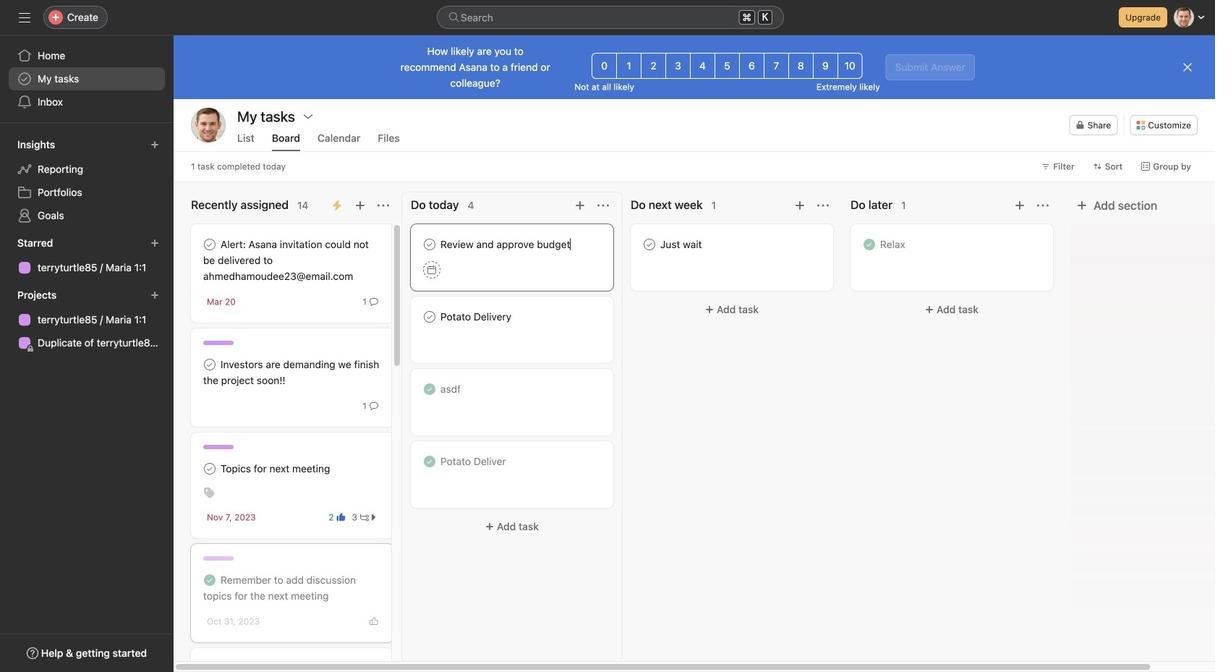 Task type: describe. For each thing, give the bounding box(es) containing it.
2 add task image from the left
[[794, 200, 806, 211]]

2 likes. you liked this task image
[[337, 513, 345, 522]]

2 1 comment image from the top
[[370, 401, 378, 410]]

projects element
[[0, 282, 174, 357]]

1 mark complete checkbox from the top
[[201, 236, 218, 253]]

global element
[[0, 35, 174, 122]]

2 horizontal spatial completed checkbox
[[861, 236, 878, 253]]

completed image
[[421, 453, 438, 470]]

completed image for the right completed option
[[861, 236, 878, 253]]

1 1 comment image from the top
[[370, 297, 378, 306]]

1 add task image from the left
[[574, 200, 586, 211]]

hide sidebar image
[[19, 12, 30, 23]]

dismiss image
[[1182, 61, 1194, 73]]

new insights image
[[150, 140, 159, 149]]

2 vertical spatial completed checkbox
[[201, 571, 218, 589]]

completed image for bottom completed option
[[201, 571, 218, 589]]

completed image for completed checkbox
[[421, 380, 438, 398]]

2 more section actions image from the left
[[1037, 200, 1049, 211]]

Search tasks, projects, and more text field
[[437, 6, 784, 29]]



Task type: vqa. For each thing, say whether or not it's contained in the screenshot.
Open user profile icon to the bottom
no



Task type: locate. For each thing, give the bounding box(es) containing it.
completed image
[[861, 236, 878, 253], [421, 380, 438, 398], [201, 571, 218, 589]]

None field
[[437, 6, 784, 29]]

0 horizontal spatial more section actions image
[[378, 200, 389, 211]]

1 vertical spatial completed checkbox
[[421, 453, 438, 470]]

Completed checkbox
[[421, 380, 438, 398]]

0 horizontal spatial completed checkbox
[[201, 571, 218, 589]]

None radio
[[592, 53, 617, 79], [616, 53, 642, 79], [666, 53, 691, 79], [690, 53, 715, 79], [764, 53, 789, 79], [788, 53, 814, 79], [592, 53, 617, 79], [616, 53, 642, 79], [666, 53, 691, 79], [690, 53, 715, 79], [764, 53, 789, 79], [788, 53, 814, 79]]

add task image
[[574, 200, 586, 211], [794, 200, 806, 211]]

Completed checkbox
[[861, 236, 878, 253], [421, 453, 438, 470], [201, 571, 218, 589]]

starred element
[[0, 230, 174, 282]]

1 horizontal spatial more section actions image
[[1037, 200, 1049, 211]]

add task image
[[354, 200, 366, 211], [1014, 200, 1026, 211]]

2 more section actions image from the left
[[598, 200, 609, 211]]

1 horizontal spatial more section actions image
[[598, 200, 609, 211]]

1 vertical spatial mark complete checkbox
[[201, 356, 218, 373]]

0 vertical spatial completed checkbox
[[861, 236, 878, 253]]

1 vertical spatial mark complete image
[[201, 660, 218, 672]]

view profile settings image
[[191, 108, 226, 143]]

1 vertical spatial completed image
[[421, 380, 438, 398]]

2 add task image from the left
[[1014, 200, 1026, 211]]

1 horizontal spatial mark complete image
[[421, 236, 438, 253]]

2 vertical spatial completed image
[[201, 571, 218, 589]]

1 more section actions image from the left
[[817, 200, 829, 211]]

0 vertical spatial mark complete checkbox
[[201, 236, 218, 253]]

None radio
[[641, 53, 666, 79], [715, 53, 740, 79], [739, 53, 765, 79], [813, 53, 838, 79], [838, 53, 863, 79], [641, 53, 666, 79], [715, 53, 740, 79], [739, 53, 765, 79], [813, 53, 838, 79], [838, 53, 863, 79]]

Mark complete checkbox
[[201, 236, 218, 253], [201, 356, 218, 373]]

Mark complete checkbox
[[421, 236, 438, 253], [641, 236, 658, 253], [421, 308, 438, 326], [201, 460, 218, 477], [201, 660, 218, 672]]

rules for recently assigned image
[[331, 200, 343, 211]]

1 vertical spatial 1 comment image
[[370, 401, 378, 410]]

1 add task image from the left
[[354, 200, 366, 211]]

option group
[[592, 53, 863, 79]]

0 vertical spatial 1 comment image
[[370, 297, 378, 306]]

mark complete image
[[201, 236, 218, 253], [641, 236, 658, 253], [421, 308, 438, 326], [201, 356, 218, 373], [201, 460, 218, 477]]

2 mark complete checkbox from the top
[[201, 356, 218, 373]]

1 comment image
[[370, 297, 378, 306], [370, 401, 378, 410]]

mark complete image
[[421, 236, 438, 253], [201, 660, 218, 672]]

0 horizontal spatial more section actions image
[[817, 200, 829, 211]]

insights element
[[0, 132, 174, 230]]

1 horizontal spatial completed checkbox
[[421, 453, 438, 470]]

0 horizontal spatial add task image
[[354, 200, 366, 211]]

0 horizontal spatial add task image
[[574, 200, 586, 211]]

1 more section actions image from the left
[[378, 200, 389, 211]]

1 horizontal spatial add task image
[[1014, 200, 1026, 211]]

0 vertical spatial mark complete image
[[421, 236, 438, 253]]

Write a task name text field
[[423, 237, 601, 252]]

1 horizontal spatial add task image
[[794, 200, 806, 211]]

show options image
[[302, 111, 314, 122]]

1 horizontal spatial completed image
[[421, 380, 438, 398]]

0 horizontal spatial completed image
[[201, 571, 218, 589]]

0 horizontal spatial mark complete image
[[201, 660, 218, 672]]

0 vertical spatial completed image
[[861, 236, 878, 253]]

2 horizontal spatial completed image
[[861, 236, 878, 253]]

more section actions image
[[378, 200, 389, 211], [598, 200, 609, 211]]

more section actions image
[[817, 200, 829, 211], [1037, 200, 1049, 211]]



